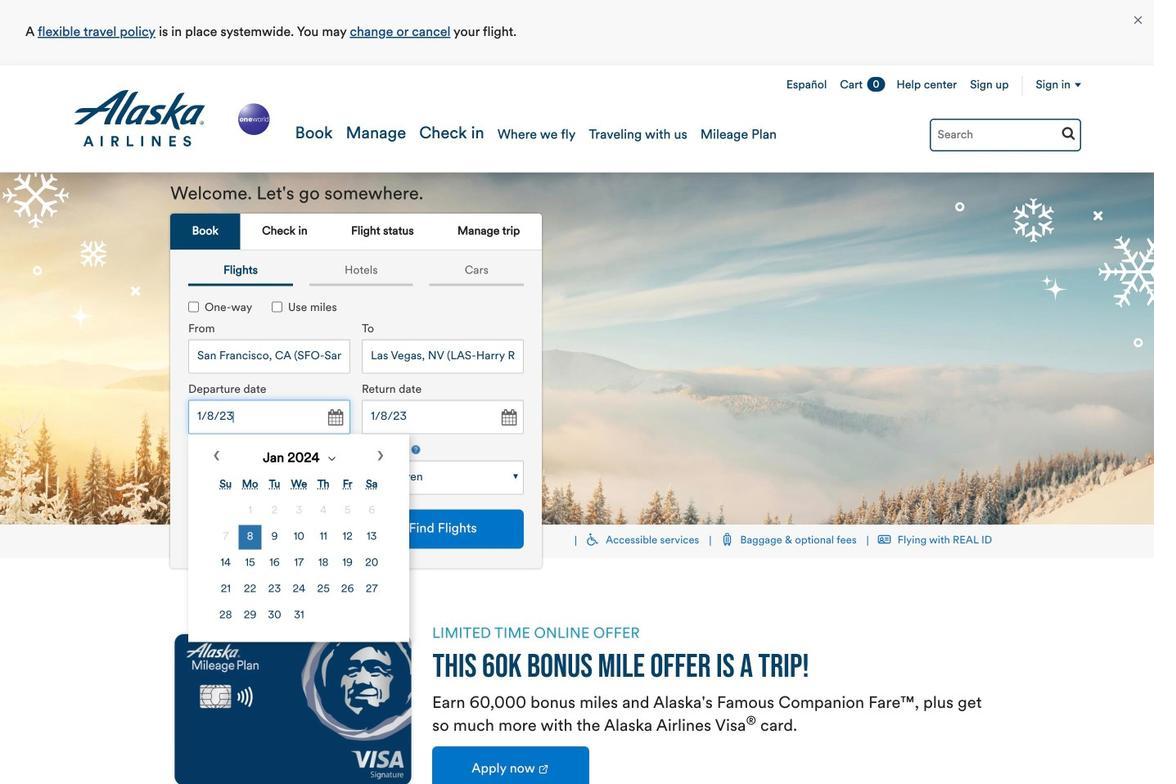 Task type: vqa. For each thing, say whether or not it's contained in the screenshot.
Alaska Airlines Credit Card. image
no



Task type: locate. For each thing, give the bounding box(es) containing it.
4 row from the top
[[215, 578, 383, 602]]

tab list
[[170, 214, 542, 251], [180, 259, 532, 286]]

alaska airlines logo image
[[73, 90, 206, 147]]

grid
[[213, 471, 385, 630]]

cell
[[239, 499, 262, 524], [263, 499, 286, 524], [288, 499, 311, 524], [312, 499, 335, 524], [337, 499, 359, 524], [361, 499, 383, 524], [215, 525, 237, 550], [239, 525, 262, 550], [263, 525, 286, 550], [288, 525, 311, 550], [312, 525, 335, 550], [337, 525, 359, 550], [361, 525, 383, 550], [215, 552, 237, 576], [239, 552, 262, 576], [263, 552, 286, 576], [288, 552, 311, 576], [312, 552, 335, 576], [337, 552, 359, 576], [361, 552, 383, 576], [215, 578, 237, 602], [239, 578, 262, 602], [263, 578, 286, 602], [288, 578, 311, 602], [312, 578, 335, 602], [337, 578, 359, 602], [361, 578, 383, 602], [215, 604, 237, 629], [239, 604, 262, 629], [263, 604, 286, 629], [288, 604, 311, 629]]

None text field
[[188, 339, 351, 374], [362, 400, 524, 434], [188, 339, 351, 374], [362, 400, 524, 434]]

form
[[176, 282, 530, 643]]

search button image
[[1062, 126, 1076, 140]]

None text field
[[362, 339, 524, 374], [188, 400, 351, 434], [362, 339, 524, 374], [188, 400, 351, 434]]

visa card element
[[170, 624, 416, 785]]

None checkbox
[[188, 302, 199, 312], [272, 302, 282, 312], [188, 302, 199, 312], [272, 302, 282, 312]]

1 row from the top
[[215, 499, 383, 524]]

row
[[215, 499, 383, 524], [215, 525, 383, 550], [215, 552, 383, 576], [215, 578, 383, 602], [215, 604, 383, 629]]

this 60k bonus mile offer is a trip. image
[[433, 654, 808, 686]]

2 row from the top
[[215, 525, 383, 550]]



Task type: describe. For each thing, give the bounding box(es) containing it.
open datepicker image
[[324, 407, 346, 430]]

Search text field
[[931, 119, 1082, 152]]

oneworld logo image
[[235, 100, 273, 138]]

open datepicker image
[[497, 407, 520, 430]]

snow covered mountains and evergreen trees at dusk element
[[0, 173, 1155, 525]]

0 vertical spatial tab list
[[170, 214, 542, 251]]

1 vertical spatial tab list
[[180, 259, 532, 286]]

5 row from the top
[[215, 604, 383, 629]]

3 row from the top
[[215, 552, 383, 576]]



